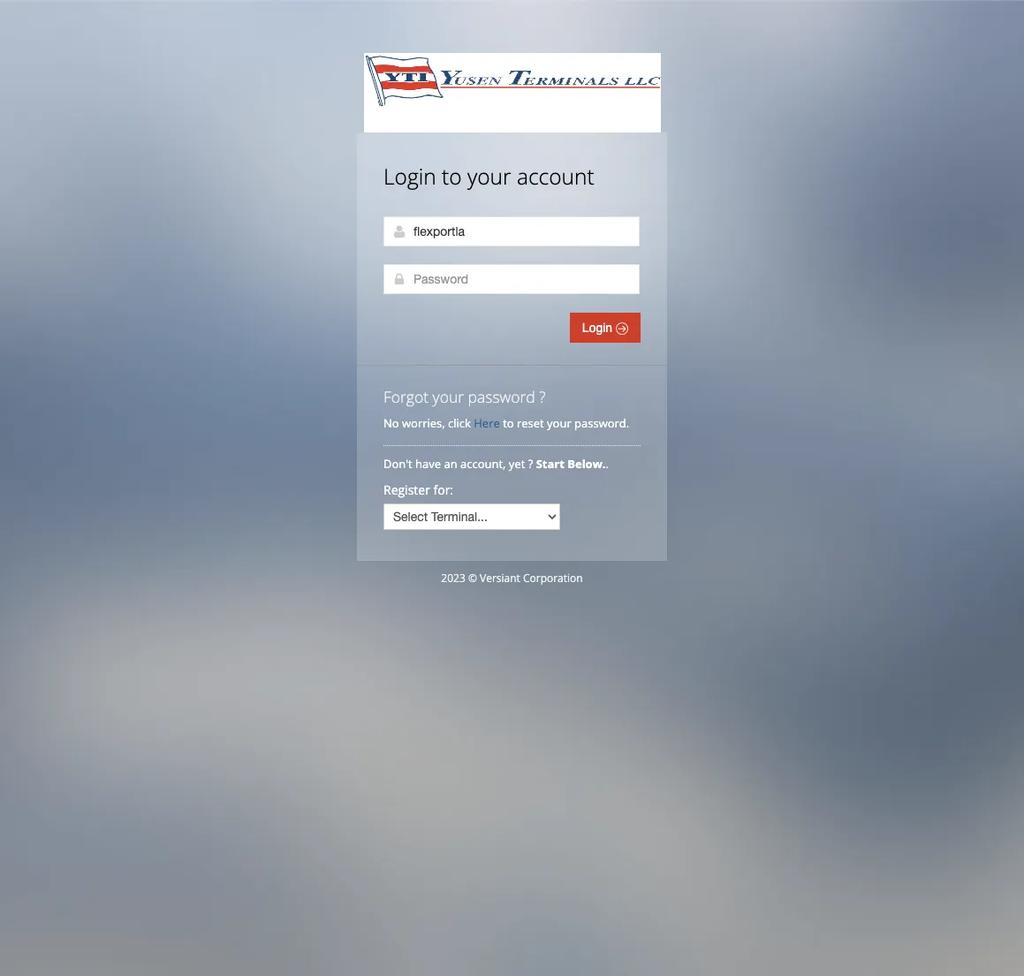 Task type: describe. For each thing, give the bounding box(es) containing it.
don't
[[384, 456, 413, 472]]

versiant
[[480, 571, 520, 586]]

1 vertical spatial your
[[433, 386, 464, 407]]

for:
[[434, 482, 454, 499]]

no
[[384, 415, 399, 431]]

here link
[[474, 415, 500, 431]]

corporation
[[523, 571, 583, 586]]

Username text field
[[384, 217, 640, 247]]

yet
[[509, 456, 525, 472]]

swapright image
[[616, 323, 628, 335]]

click
[[448, 415, 471, 431]]

below.
[[568, 456, 606, 472]]

here
[[474, 415, 500, 431]]

Password password field
[[384, 264, 640, 294]]

don't have an account, yet ? start below. .
[[384, 456, 612, 472]]

reset
[[517, 415, 544, 431]]

login button
[[570, 313, 641, 343]]

2023 © versiant corporation
[[441, 571, 583, 586]]

account,
[[461, 456, 506, 472]]

login for login to your account
[[384, 162, 436, 191]]

register
[[384, 482, 430, 499]]

2023
[[441, 571, 466, 586]]

login for login
[[582, 321, 616, 335]]

password.
[[575, 415, 630, 431]]



Task type: locate. For each thing, give the bounding box(es) containing it.
0 horizontal spatial to
[[442, 162, 462, 191]]

user image
[[392, 225, 407, 239]]

? inside forgot your password ? no worries, click here to reset your password.
[[539, 386, 546, 407]]

©
[[468, 571, 477, 586]]

register for:
[[384, 482, 454, 499]]

to right here link
[[503, 415, 514, 431]]

lock image
[[392, 272, 407, 286]]

1 horizontal spatial login
[[582, 321, 616, 335]]

your up username 'text box'
[[468, 162, 511, 191]]

your
[[468, 162, 511, 191], [433, 386, 464, 407], [547, 415, 572, 431]]

start
[[536, 456, 565, 472]]

password
[[468, 386, 535, 407]]

0 vertical spatial to
[[442, 162, 462, 191]]

.
[[606, 456, 609, 472]]

0 horizontal spatial login
[[384, 162, 436, 191]]

to up username 'text box'
[[442, 162, 462, 191]]

worries,
[[402, 415, 445, 431]]

to
[[442, 162, 462, 191], [503, 415, 514, 431]]

0 vertical spatial your
[[468, 162, 511, 191]]

an
[[444, 456, 458, 472]]

account
[[517, 162, 595, 191]]

?
[[539, 386, 546, 407], [528, 456, 533, 472]]

0 horizontal spatial your
[[433, 386, 464, 407]]

1 vertical spatial to
[[503, 415, 514, 431]]

0 vertical spatial ?
[[539, 386, 546, 407]]

login to your account
[[384, 162, 595, 191]]

1 vertical spatial ?
[[528, 456, 533, 472]]

forgot your password ? no worries, click here to reset your password.
[[384, 386, 630, 431]]

0 vertical spatial login
[[384, 162, 436, 191]]

1 horizontal spatial your
[[468, 162, 511, 191]]

1 horizontal spatial ?
[[539, 386, 546, 407]]

your up click
[[433, 386, 464, 407]]

login inside 'button'
[[582, 321, 616, 335]]

1 horizontal spatial to
[[503, 415, 514, 431]]

0 horizontal spatial ?
[[528, 456, 533, 472]]

1 vertical spatial login
[[582, 321, 616, 335]]

? right yet on the top of page
[[528, 456, 533, 472]]

2 vertical spatial your
[[547, 415, 572, 431]]

? up reset
[[539, 386, 546, 407]]

2 horizontal spatial your
[[547, 415, 572, 431]]

have
[[416, 456, 441, 472]]

to inside forgot your password ? no worries, click here to reset your password.
[[503, 415, 514, 431]]

login
[[384, 162, 436, 191], [582, 321, 616, 335]]

your right reset
[[547, 415, 572, 431]]

forgot
[[384, 386, 429, 407]]



Task type: vqa. For each thing, say whether or not it's contained in the screenshot.
the Versiant on the bottom of page
yes



